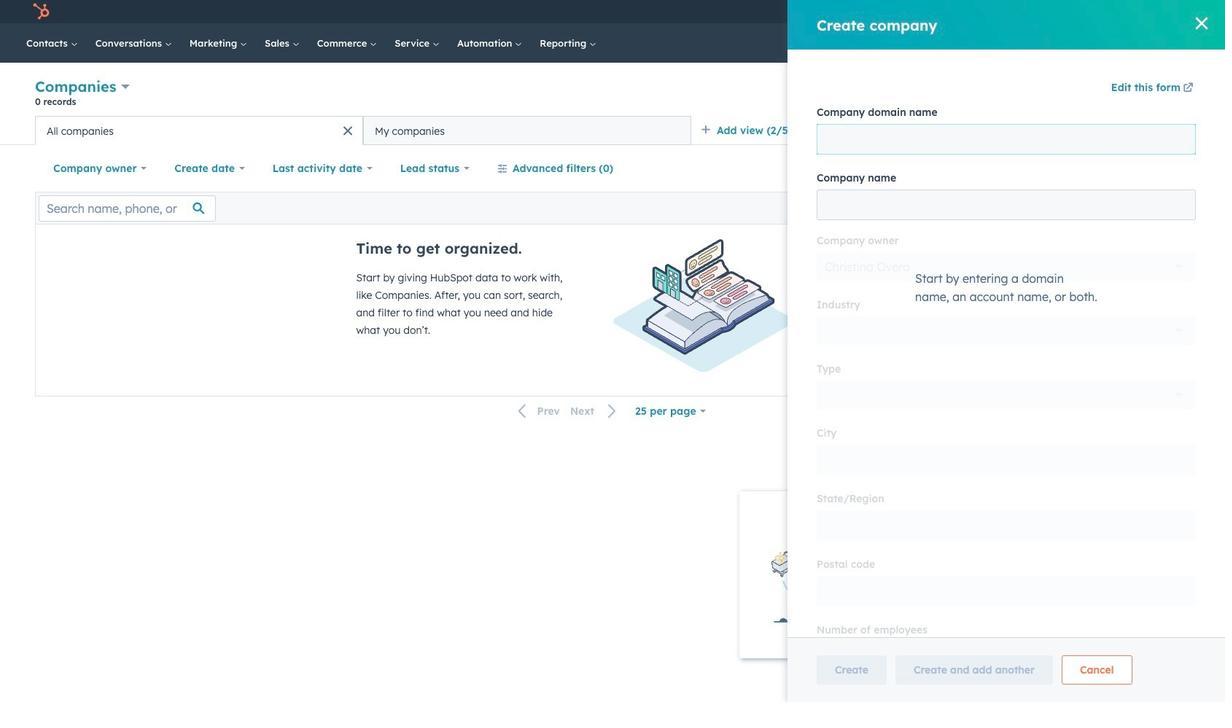 Task type: vqa. For each thing, say whether or not it's contained in the screenshot.
Automation link
no



Task type: locate. For each thing, give the bounding box(es) containing it.
Search name, phone, or domain search field
[[39, 195, 216, 221]]

marketplaces image
[[1014, 7, 1027, 20]]

christina overa image
[[1124, 5, 1137, 18]]

banner
[[35, 75, 1190, 116]]

Search HubSpot search field
[[1020, 31, 1174, 55]]

menu
[[907, 0, 1208, 23]]



Task type: describe. For each thing, give the bounding box(es) containing it.
pagination navigation
[[509, 402, 626, 421]]

close image
[[1184, 510, 1196, 522]]



